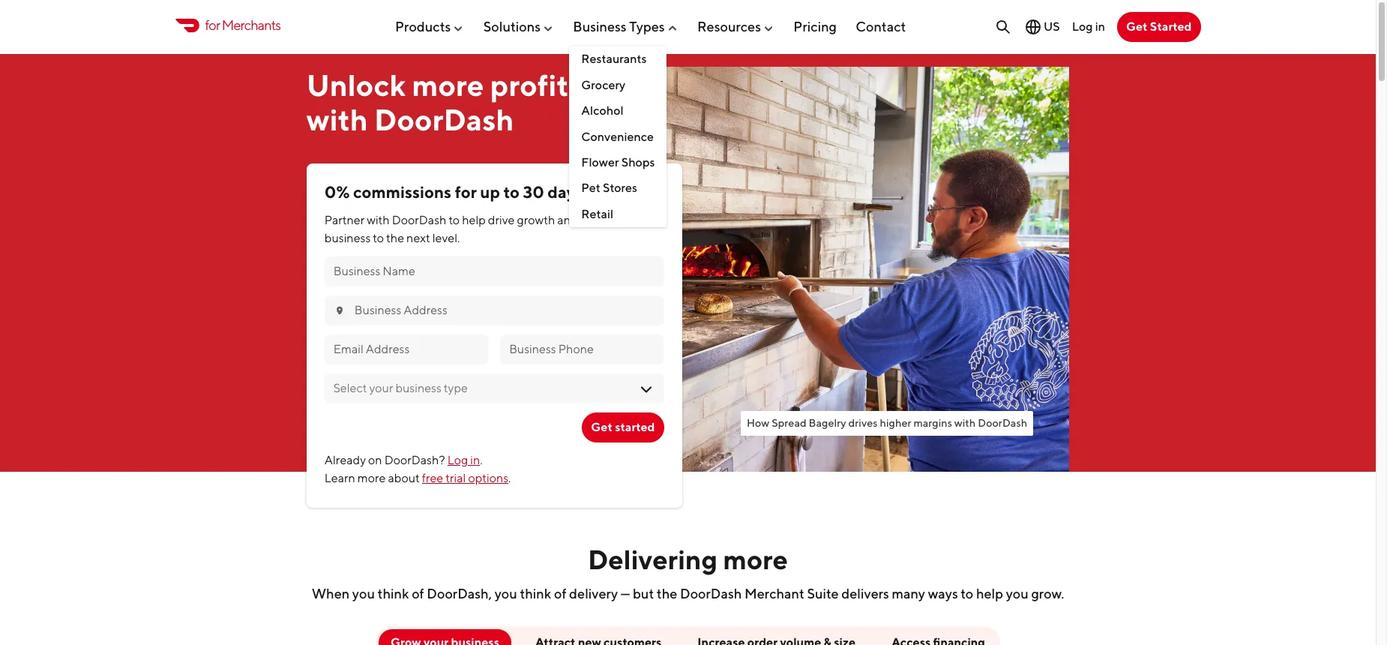 Task type: locate. For each thing, give the bounding box(es) containing it.
0 horizontal spatial log in link
[[448, 453, 480, 467]]

you left grow.
[[1007, 586, 1029, 602]]

0 vertical spatial .
[[480, 453, 483, 467]]

.
[[480, 453, 483, 467], [509, 471, 511, 485]]

help
[[462, 213, 486, 227], [977, 586, 1004, 602]]

pet
[[582, 181, 601, 195]]

partner with doordash to help drive growth and take your business to the next level.
[[325, 213, 630, 245]]

2 horizontal spatial you
[[1007, 586, 1029, 602]]

with up 0% on the top left
[[307, 102, 368, 137]]

1 horizontal spatial more
[[412, 67, 484, 103]]

products link
[[395, 12, 465, 40]]

log inside already on doordash? log in . learn more about free trial options .
[[448, 453, 468, 467]]

stores
[[603, 181, 638, 195]]

to right up
[[504, 183, 520, 202]]

suite
[[808, 586, 839, 602]]

free trial options link
[[422, 471, 509, 485]]

0 horizontal spatial you
[[352, 586, 375, 602]]

0 horizontal spatial help
[[462, 213, 486, 227]]

1 vertical spatial get
[[591, 420, 613, 434]]

1 horizontal spatial .
[[509, 471, 511, 485]]

2 of from the left
[[554, 586, 567, 602]]

more down products link in the top left of the page
[[412, 67, 484, 103]]

you right when
[[352, 586, 375, 602]]

merchant
[[745, 586, 805, 602]]

. right trial
[[509, 471, 511, 485]]

2 think from the left
[[520, 586, 552, 602]]

log in link
[[1073, 19, 1106, 34], [448, 453, 480, 467]]

types
[[630, 18, 665, 34]]

0 horizontal spatial .
[[480, 453, 483, 467]]

in
[[1096, 19, 1106, 34], [471, 453, 480, 467]]

for left up
[[455, 183, 477, 202]]

think left the delivery
[[520, 586, 552, 602]]

started
[[1151, 20, 1193, 34]]

0 vertical spatial log in link
[[1073, 19, 1106, 34]]

1 horizontal spatial of
[[554, 586, 567, 602]]

commissions
[[353, 183, 452, 202]]

30
[[523, 183, 545, 202]]

how spread bagelry drives higher margins with doordash link
[[741, 411, 1034, 436]]

2 horizontal spatial more
[[724, 543, 789, 575]]

0 vertical spatial log
[[1073, 19, 1094, 34]]

in inside already on doordash? log in . learn more about free trial options .
[[471, 453, 480, 467]]

profits
[[491, 67, 583, 103]]

spread
[[772, 416, 807, 429]]

0 vertical spatial with
[[307, 102, 368, 137]]

location pin image
[[334, 304, 346, 316]]

log
[[1073, 19, 1094, 34], [448, 453, 468, 467]]

tab list
[[229, 626, 1148, 645]]

help right ways
[[977, 586, 1004, 602]]

doordash up next
[[392, 213, 447, 227]]

bagelry
[[809, 416, 847, 429]]

in up free trial options link
[[471, 453, 480, 467]]

0 horizontal spatial for
[[205, 17, 220, 33]]

log in link up free trial options link
[[448, 453, 480, 467]]

1 vertical spatial the
[[657, 586, 678, 602]]

0 horizontal spatial more
[[358, 471, 386, 485]]

convenience link
[[570, 124, 667, 150]]

think right when
[[378, 586, 409, 602]]

doordash
[[374, 102, 514, 137], [392, 213, 447, 227], [978, 416, 1028, 429], [680, 586, 742, 602]]

0%
[[325, 183, 350, 202]]

business
[[325, 231, 371, 245]]

more inside unlock more profits with doordash
[[412, 67, 484, 103]]

log in link right us
[[1073, 19, 1106, 34]]

alcohol
[[582, 104, 624, 118]]

help left drive on the top left
[[462, 213, 486, 227]]

spread bagelry image
[[617, 66, 1070, 472]]

already
[[325, 453, 366, 467]]

learn
[[325, 471, 355, 485]]

with inside unlock more profits with doordash
[[307, 102, 368, 137]]

0 vertical spatial for
[[205, 17, 220, 33]]

contact link
[[856, 12, 907, 40]]

with inside partner with doordash to help drive growth and take your business to the next level.
[[367, 213, 390, 227]]

think
[[378, 586, 409, 602], [520, 586, 552, 602]]

1 horizontal spatial you
[[495, 586, 518, 602]]

your
[[606, 213, 630, 227]]

1 vertical spatial log in link
[[448, 453, 480, 467]]

level.
[[433, 231, 460, 245]]

you right doordash,
[[495, 586, 518, 602]]

pet stores link
[[570, 176, 667, 202]]

you
[[352, 586, 375, 602], [495, 586, 518, 602], [1007, 586, 1029, 602]]

1 vertical spatial help
[[977, 586, 1004, 602]]

0 vertical spatial in
[[1096, 19, 1106, 34]]

for left merchants
[[205, 17, 220, 33]]

1 horizontal spatial get
[[1127, 20, 1148, 34]]

—
[[621, 586, 630, 602]]

more down on
[[358, 471, 386, 485]]

up
[[480, 183, 500, 202]]

doordash up 0% commissions for up to 30 days
[[374, 102, 514, 137]]

log right us
[[1073, 19, 1094, 34]]

0 vertical spatial help
[[462, 213, 486, 227]]

drives
[[849, 416, 878, 429]]

delivery
[[570, 586, 618, 602]]

1 vertical spatial more
[[358, 471, 386, 485]]

flower
[[582, 155, 619, 169]]

0 vertical spatial get
[[1127, 20, 1148, 34]]

in right us
[[1096, 19, 1106, 34]]

1 horizontal spatial think
[[520, 586, 552, 602]]

with right margins
[[955, 416, 976, 429]]

pet stores
[[582, 181, 638, 195]]

get started button
[[582, 412, 664, 442]]

get started
[[1127, 20, 1193, 34]]

of
[[412, 586, 424, 602], [554, 586, 567, 602]]

free
[[422, 471, 444, 485]]

with
[[307, 102, 368, 137], [367, 213, 390, 227], [955, 416, 976, 429]]

more up merchant
[[724, 543, 789, 575]]

1 horizontal spatial help
[[977, 586, 1004, 602]]

1 you from the left
[[352, 586, 375, 602]]

0 vertical spatial the
[[386, 231, 404, 245]]

contact
[[856, 18, 907, 34]]

more
[[412, 67, 484, 103], [358, 471, 386, 485], [724, 543, 789, 575]]

0 horizontal spatial think
[[378, 586, 409, 602]]

convenience
[[582, 129, 654, 144]]

the
[[386, 231, 404, 245], [657, 586, 678, 602]]

partner
[[325, 213, 365, 227]]

1 vertical spatial with
[[367, 213, 390, 227]]

doordash down delivering more
[[680, 586, 742, 602]]

0 horizontal spatial the
[[386, 231, 404, 245]]

0 vertical spatial more
[[412, 67, 484, 103]]

pricing
[[794, 18, 837, 34]]

doordash,
[[427, 586, 492, 602]]

days
[[548, 183, 583, 202]]

doordash?
[[385, 453, 445, 467]]

1 vertical spatial log
[[448, 453, 468, 467]]

get
[[1127, 20, 1148, 34], [591, 420, 613, 434]]

log up trial
[[448, 453, 468, 467]]

2 vertical spatial more
[[724, 543, 789, 575]]

to up 'level.'
[[449, 213, 460, 227]]

0 horizontal spatial of
[[412, 586, 424, 602]]

growth
[[517, 213, 555, 227]]

0 horizontal spatial log
[[448, 453, 468, 467]]

1 horizontal spatial in
[[1096, 19, 1106, 34]]

for
[[205, 17, 220, 33], [455, 183, 477, 202]]

the right but
[[657, 586, 678, 602]]

1 vertical spatial for
[[455, 183, 477, 202]]

more for delivering
[[724, 543, 789, 575]]

restaurants
[[582, 52, 647, 66]]

with right 'partner'
[[367, 213, 390, 227]]

grow.
[[1032, 586, 1065, 602]]

unlock more profits with doordash
[[307, 67, 583, 137]]

but
[[633, 586, 654, 602]]

0 horizontal spatial in
[[471, 453, 480, 467]]

1 vertical spatial in
[[471, 453, 480, 467]]

. up options
[[480, 453, 483, 467]]

delivering
[[588, 543, 718, 575]]

of left doordash,
[[412, 586, 424, 602]]

of left the delivery
[[554, 586, 567, 602]]

Email Address email field
[[334, 341, 480, 358]]

the left next
[[386, 231, 404, 245]]

0 horizontal spatial get
[[591, 420, 613, 434]]

solutions link
[[484, 12, 554, 40]]

get started button
[[1118, 12, 1202, 42]]



Task type: vqa. For each thing, say whether or not it's contained in the screenshot.
Alcohol link
yes



Task type: describe. For each thing, give the bounding box(es) containing it.
resources
[[698, 18, 762, 34]]

already on doordash? log in . learn more about free trial options .
[[325, 453, 511, 485]]

the inside partner with doordash to help drive growth and take your business to the next level.
[[386, 231, 404, 245]]

us
[[1044, 20, 1061, 34]]

Business Name text field
[[334, 263, 655, 280]]

doordash inside unlock more profits with doordash
[[374, 102, 514, 137]]

to right business
[[373, 231, 384, 245]]

unlock
[[307, 67, 406, 103]]

business types
[[573, 18, 665, 34]]

resources link
[[698, 12, 775, 40]]

how spread bagelry drives higher margins with doordash
[[747, 416, 1028, 429]]

business types link
[[573, 12, 679, 40]]

for merchants link
[[175, 15, 281, 35]]

retail link
[[570, 202, 667, 227]]

1 horizontal spatial log
[[1073, 19, 1094, 34]]

how
[[747, 416, 770, 429]]

0% commissions for up to 30 days
[[325, 183, 583, 202]]

trial
[[446, 471, 466, 485]]

shops
[[622, 155, 655, 169]]

doordash inside partner with doordash to help drive growth and take your business to the next level.
[[392, 213, 447, 227]]

get started
[[591, 420, 655, 434]]

margins
[[914, 416, 953, 429]]

1 of from the left
[[412, 586, 424, 602]]

more inside already on doordash? log in . learn more about free trial options .
[[358, 471, 386, 485]]

to right ways
[[961, 586, 974, 602]]

take
[[580, 213, 604, 227]]

flower shops
[[582, 155, 655, 169]]

2 you from the left
[[495, 586, 518, 602]]

grocery
[[582, 78, 626, 92]]

higher
[[880, 416, 912, 429]]

started
[[615, 420, 655, 434]]

on
[[368, 453, 382, 467]]

doordash right margins
[[978, 416, 1028, 429]]

solutions
[[484, 18, 541, 34]]

options
[[468, 471, 509, 485]]

retail
[[582, 207, 614, 221]]

when you think of doordash, you think of delivery — but the doordash merchant suite delivers many ways to help you grow.
[[312, 586, 1065, 602]]

delivering more
[[588, 543, 789, 575]]

1 horizontal spatial the
[[657, 586, 678, 602]]

1 think from the left
[[378, 586, 409, 602]]

Business Phone text field
[[510, 341, 655, 358]]

drive
[[488, 213, 515, 227]]

3 you from the left
[[1007, 586, 1029, 602]]

globe line image
[[1025, 18, 1043, 36]]

get for get started
[[591, 420, 613, 434]]

1 vertical spatial .
[[509, 471, 511, 485]]

2 vertical spatial with
[[955, 416, 976, 429]]

1 horizontal spatial for
[[455, 183, 477, 202]]

merchants
[[222, 17, 281, 33]]

Business Address text field
[[355, 302, 655, 319]]

and
[[558, 213, 578, 227]]

next
[[407, 231, 430, 245]]

delivers
[[842, 586, 890, 602]]

products
[[395, 18, 451, 34]]

pricing link
[[794, 12, 837, 40]]

more for unlock
[[412, 67, 484, 103]]

1 horizontal spatial log in link
[[1073, 19, 1106, 34]]

help inside partner with doordash to help drive growth and take your business to the next level.
[[462, 213, 486, 227]]

ways
[[929, 586, 959, 602]]

many
[[892, 586, 926, 602]]

for merchants
[[205, 17, 281, 33]]

when
[[312, 586, 350, 602]]

alcohol link
[[570, 98, 667, 124]]

log in
[[1073, 19, 1106, 34]]

grocery link
[[570, 73, 667, 98]]

about
[[388, 471, 420, 485]]

get for get started
[[1127, 20, 1148, 34]]

business
[[573, 18, 627, 34]]

restaurants link
[[570, 47, 667, 73]]

flower shops link
[[570, 150, 667, 176]]



